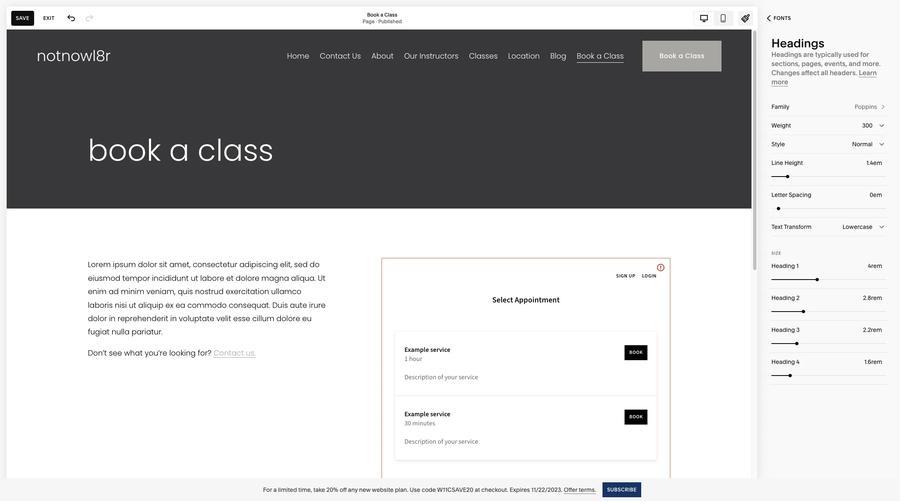 Task type: locate. For each thing, give the bounding box(es) containing it.
tab list
[[694, 11, 733, 25]]

heading left 2
[[771, 295, 795, 302]]

transform
[[784, 223, 811, 231]]

2 heading from the top
[[771, 295, 795, 302]]

0 horizontal spatial a
[[273, 487, 277, 494]]

a right 'book'
[[380, 11, 383, 18]]

heading left 1
[[771, 263, 795, 270]]

a right for
[[273, 487, 277, 494]]

300
[[862, 122, 873, 129]]

plan.
[[395, 487, 408, 494]]

used
[[843, 50, 859, 59]]

a for book
[[380, 11, 383, 18]]

w11csave20
[[437, 487, 473, 494]]

typically
[[815, 50, 842, 59]]

letter spacing
[[771, 191, 811, 199]]

a inside 'book a class page · published'
[[380, 11, 383, 18]]

height
[[784, 159, 803, 167]]

Heading 3 range field
[[771, 335, 886, 353]]

offer
[[564, 487, 577, 494]]

headings
[[771, 36, 824, 50], [771, 50, 802, 59]]

heading 2
[[771, 295, 800, 302]]

book
[[367, 11, 379, 18]]

code
[[422, 487, 436, 494]]

website
[[372, 487, 394, 494]]

1 horizontal spatial a
[[380, 11, 383, 18]]

heading left 3
[[771, 327, 795, 334]]

line
[[771, 159, 783, 167]]

book a class page · published
[[363, 11, 402, 24]]

new
[[359, 487, 371, 494]]

Heading 1 range field
[[771, 271, 886, 289]]

family
[[771, 103, 789, 111]]

changes
[[771, 69, 800, 77]]

checkout.
[[481, 487, 508, 494]]

fonts
[[774, 15, 791, 21]]

2 headings from the top
[[771, 50, 802, 59]]

time,
[[298, 487, 312, 494]]

offer terms. link
[[564, 487, 596, 495]]

all
[[821, 69, 828, 77]]

terms.
[[579, 487, 596, 494]]

Heading 1 text field
[[868, 262, 884, 271]]

off
[[340, 487, 347, 494]]

heading 1
[[771, 263, 799, 270]]

learn
[[859, 69, 877, 77]]

learn more link
[[771, 69, 877, 87]]

for
[[263, 487, 272, 494]]

4
[[796, 359, 800, 366]]

heading for heading 2
[[771, 295, 795, 302]]

Heading 4 range field
[[771, 367, 886, 385]]

0 vertical spatial a
[[380, 11, 383, 18]]

Heading 2 range field
[[771, 303, 886, 321]]

3 heading from the top
[[771, 327, 795, 334]]

headings inside headings are typically used for sections, pages, events, and more. changes affect all headers.
[[771, 50, 802, 59]]

1
[[796, 263, 799, 270]]

1 headings from the top
[[771, 36, 824, 50]]

events,
[[824, 60, 847, 68]]

Line Height range field
[[771, 167, 886, 186]]

style
[[771, 141, 785, 148]]

any
[[348, 487, 358, 494]]

affect
[[801, 69, 819, 77]]

None field
[[771, 117, 886, 135], [771, 135, 886, 154], [771, 218, 886, 236], [771, 117, 886, 135], [771, 135, 886, 154], [771, 218, 886, 236]]

save
[[16, 15, 29, 21]]

heading
[[771, 263, 795, 270], [771, 295, 795, 302], [771, 327, 795, 334], [771, 359, 795, 366]]

1 vertical spatial a
[[273, 487, 277, 494]]

lowercase
[[843, 223, 873, 231]]

4 heading from the top
[[771, 359, 795, 366]]

a
[[380, 11, 383, 18], [273, 487, 277, 494]]

headers.
[[830, 69, 857, 77]]

·
[[376, 18, 377, 24]]

sections,
[[771, 60, 800, 68]]

1 heading from the top
[[771, 263, 795, 270]]

20%
[[326, 487, 338, 494]]

heading left the 4
[[771, 359, 795, 366]]



Task type: vqa. For each thing, say whether or not it's contained in the screenshot.


Task type: describe. For each thing, give the bounding box(es) containing it.
more
[[771, 78, 788, 86]]

expires
[[510, 487, 530, 494]]

subscribe button
[[603, 483, 641, 498]]

line height
[[771, 159, 803, 167]]

save button
[[11, 11, 34, 26]]

text transform
[[771, 223, 811, 231]]

letter
[[771, 191, 787, 199]]

limited
[[278, 487, 297, 494]]

pages,
[[801, 60, 823, 68]]

headings for headings
[[771, 36, 824, 50]]

heading for heading 1
[[771, 263, 795, 270]]

2
[[796, 295, 800, 302]]

learn more
[[771, 69, 877, 86]]

Letter Spacing text field
[[870, 191, 884, 200]]

poppins
[[855, 103, 877, 111]]

size
[[771, 251, 781, 256]]

more.
[[862, 60, 881, 68]]

spacing
[[789, 191, 811, 199]]

Letter Spacing range field
[[771, 200, 886, 218]]

headings for headings are typically used for sections, pages, events, and more. changes affect all headers.
[[771, 50, 802, 59]]

exit button
[[39, 11, 59, 26]]

heading 4
[[771, 359, 800, 366]]

take
[[313, 487, 325, 494]]

11/22/2023.
[[531, 487, 562, 494]]

subscribe
[[607, 487, 637, 493]]

for a limited time, take 20% off any new website plan. use code w11csave20 at checkout. expires 11/22/2023. offer terms.
[[263, 487, 596, 494]]

class
[[384, 11, 397, 18]]

and
[[849, 60, 861, 68]]

heading for heading 4
[[771, 359, 795, 366]]

heading 3
[[771, 327, 800, 334]]

a for for
[[273, 487, 277, 494]]

published
[[378, 18, 402, 24]]

for
[[860, 50, 869, 59]]

Heading 2 text field
[[863, 294, 884, 303]]

page
[[363, 18, 375, 24]]

at
[[475, 487, 480, 494]]

text
[[771, 223, 783, 231]]

headings are typically used for sections, pages, events, and more. changes affect all headers.
[[771, 50, 881, 77]]

exit
[[43, 15, 55, 21]]

are
[[803, 50, 814, 59]]

Heading 3 text field
[[863, 326, 884, 335]]

3
[[796, 327, 800, 334]]

Line Height text field
[[866, 159, 884, 168]]

Heading 4 text field
[[864, 358, 884, 367]]

normal
[[852, 141, 873, 148]]

weight
[[771, 122, 791, 129]]

heading for heading 3
[[771, 327, 795, 334]]

fonts button
[[758, 9, 800, 27]]

use
[[410, 487, 420, 494]]



